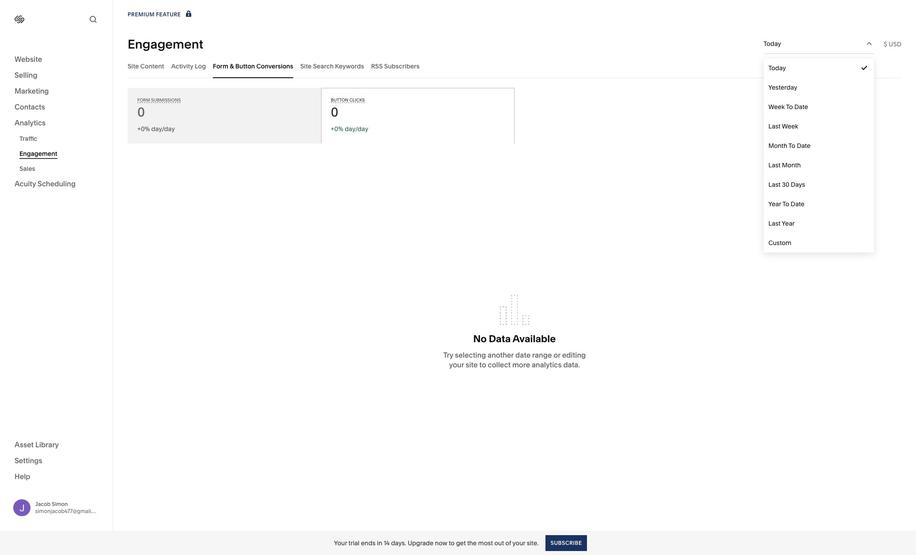 Task type: locate. For each thing, give the bounding box(es) containing it.
premium
[[128, 11, 155, 18]]

2 day/day from the left
[[345, 125, 369, 133]]

2 vertical spatial date
[[791, 200, 805, 208]]

date for year to date
[[791, 200, 805, 208]]

last week
[[769, 122, 799, 130]]

0% inside form submissions 0 0% day/day
[[141, 125, 150, 133]]

days
[[791, 181, 806, 189]]

form inside button
[[213, 62, 228, 70]]

today button
[[764, 34, 875, 53]]

date up last week
[[795, 103, 809, 111]]

1 0% from the left
[[141, 125, 150, 133]]

last up last 30 days
[[769, 161, 781, 169]]

1 vertical spatial week
[[782, 122, 799, 130]]

3 last from the top
[[769, 181, 781, 189]]

0 vertical spatial to
[[480, 361, 487, 370]]

1 horizontal spatial 0
[[331, 105, 339, 120]]

1 vertical spatial form
[[137, 98, 150, 103]]

1 horizontal spatial button
[[331, 98, 349, 103]]

day/day inside button clicks 0 0% day/day
[[345, 125, 369, 133]]

month down the month to date
[[783, 161, 801, 169]]

0% for button clicks 0 0% day/day
[[335, 125, 344, 133]]

1 0 from the left
[[137, 105, 145, 120]]

site content button
[[128, 54, 164, 78]]

0 horizontal spatial year
[[769, 200, 782, 208]]

year up last year at the top
[[769, 200, 782, 208]]

today
[[764, 40, 782, 48], [769, 64, 787, 72]]

button inside button
[[235, 62, 255, 70]]

more
[[513, 361, 531, 370]]

1 horizontal spatial your
[[513, 539, 526, 547]]

0 inside button clicks 0 0% day/day
[[331, 105, 339, 120]]

button left clicks on the top left of the page
[[331, 98, 349, 103]]

to
[[480, 361, 487, 370], [449, 539, 455, 547]]

0 vertical spatial your
[[449, 361, 464, 370]]

week up the month to date
[[782, 122, 799, 130]]

last for last month
[[769, 161, 781, 169]]

0 horizontal spatial to
[[449, 539, 455, 547]]

1 horizontal spatial 0%
[[335, 125, 344, 133]]

0% inside button clicks 0 0% day/day
[[335, 125, 344, 133]]

site content
[[128, 62, 164, 70]]

form inside form submissions 0 0% day/day
[[137, 98, 150, 103]]

0 horizontal spatial 0%
[[141, 125, 150, 133]]

or
[[554, 351, 561, 360]]

log
[[195, 62, 206, 70]]

1 vertical spatial to
[[789, 142, 796, 150]]

scheduling
[[38, 179, 76, 188]]

0 horizontal spatial site
[[128, 62, 139, 70]]

form left &
[[213, 62, 228, 70]]

engagement
[[128, 36, 203, 51], [19, 150, 57, 158]]

form left submissions
[[137, 98, 150, 103]]

1 horizontal spatial year
[[782, 220, 795, 228]]

0 horizontal spatial form
[[137, 98, 150, 103]]

site left content
[[128, 62, 139, 70]]

2 site from the left
[[301, 62, 312, 70]]

day/day down submissions
[[151, 125, 175, 133]]

0 horizontal spatial 0
[[137, 105, 145, 120]]

week down yesterday
[[769, 103, 785, 111]]

to left get at the bottom of page
[[449, 539, 455, 547]]

0 vertical spatial to
[[787, 103, 793, 111]]

search
[[313, 62, 334, 70]]

month
[[769, 142, 788, 150], [783, 161, 801, 169]]

your right of
[[513, 539, 526, 547]]

2 last from the top
[[769, 161, 781, 169]]

last month
[[769, 161, 801, 169]]

last
[[769, 122, 781, 130], [769, 161, 781, 169], [769, 181, 781, 189], [769, 220, 781, 228]]

try selecting another date range or editing your site to collect more analytics data.
[[444, 351, 586, 370]]

website link
[[15, 54, 98, 65]]

activity
[[171, 62, 193, 70]]

content
[[140, 62, 164, 70]]

site search keywords button
[[301, 54, 364, 78]]

rss subscribers button
[[371, 54, 420, 78]]

premium feature button
[[128, 10, 193, 19]]

acuity scheduling link
[[15, 179, 98, 190]]

year down year to date
[[782, 220, 795, 228]]

your inside try selecting another date range or editing your site to collect more analytics data.
[[449, 361, 464, 370]]

tab list
[[128, 54, 902, 78]]

1 horizontal spatial site
[[301, 62, 312, 70]]

engagement up content
[[128, 36, 203, 51]]

your trial ends in 14 days. upgrade now to get the most out of your site.
[[334, 539, 539, 547]]

1 last from the top
[[769, 122, 781, 130]]

date
[[795, 103, 809, 111], [797, 142, 811, 150], [791, 200, 805, 208]]

engagement down traffic
[[19, 150, 57, 158]]

0
[[137, 105, 145, 120], [331, 105, 339, 120]]

to for week
[[787, 103, 793, 111]]

1 vertical spatial button
[[331, 98, 349, 103]]

0 horizontal spatial button
[[235, 62, 255, 70]]

last down "week to date"
[[769, 122, 781, 130]]

submissions
[[151, 98, 181, 103]]

2 0 from the left
[[331, 105, 339, 120]]

help
[[15, 472, 30, 481]]

0 inside form submissions 0 0% day/day
[[137, 105, 145, 120]]

month down last week
[[769, 142, 788, 150]]

button right &
[[235, 62, 255, 70]]

form
[[213, 62, 228, 70], [137, 98, 150, 103]]

1 horizontal spatial to
[[480, 361, 487, 370]]

0 vertical spatial today
[[764, 40, 782, 48]]

0 horizontal spatial engagement
[[19, 150, 57, 158]]

year
[[769, 200, 782, 208], [782, 220, 795, 228]]

1 vertical spatial today
[[769, 64, 787, 72]]

date down days
[[791, 200, 805, 208]]

of
[[506, 539, 512, 547]]

day/day down clicks on the top left of the page
[[345, 125, 369, 133]]

upgrade
[[408, 539, 434, 547]]

subscribe
[[551, 540, 582, 547]]

day/day for button clicks 0 0% day/day
[[345, 125, 369, 133]]

days.
[[391, 539, 407, 547]]

1 vertical spatial your
[[513, 539, 526, 547]]

week to date
[[769, 103, 809, 111]]

acuity
[[15, 179, 36, 188]]

0 vertical spatial engagement
[[128, 36, 203, 51]]

1 vertical spatial to
[[449, 539, 455, 547]]

contacts link
[[15, 102, 98, 113]]

1 horizontal spatial day/day
[[345, 125, 369, 133]]

simonjacob477@gmail.com
[[35, 508, 103, 515]]

premium feature
[[128, 11, 181, 18]]

marketing link
[[15, 86, 98, 97]]

day/day
[[151, 125, 175, 133], [345, 125, 369, 133]]

in
[[377, 539, 382, 547]]

site
[[466, 361, 478, 370]]

custom
[[769, 239, 792, 247]]

1 site from the left
[[128, 62, 139, 70]]

sales link
[[19, 161, 103, 176]]

0% for form submissions 0 0% day/day
[[141, 125, 150, 133]]

site for site search keywords
[[301, 62, 312, 70]]

date up last month
[[797, 142, 811, 150]]

0 vertical spatial month
[[769, 142, 788, 150]]

asset
[[15, 440, 34, 449]]

1 vertical spatial month
[[783, 161, 801, 169]]

selecting
[[455, 351, 486, 360]]

0%
[[141, 125, 150, 133], [335, 125, 344, 133]]

2 vertical spatial to
[[783, 200, 790, 208]]

0 for form submissions 0 0% day/day
[[137, 105, 145, 120]]

form for button
[[213, 62, 228, 70]]

1 day/day from the left
[[151, 125, 175, 133]]

feature
[[156, 11, 181, 18]]

button
[[235, 62, 255, 70], [331, 98, 349, 103]]

another
[[488, 351, 514, 360]]

data
[[489, 333, 511, 345]]

last up custom
[[769, 220, 781, 228]]

1 horizontal spatial form
[[213, 62, 228, 70]]

jacob
[[35, 501, 51, 508]]

0 vertical spatial form
[[213, 62, 228, 70]]

to down 30
[[783, 200, 790, 208]]

to inside try selecting another date range or editing your site to collect more analytics data.
[[480, 361, 487, 370]]

to up last week
[[787, 103, 793, 111]]

1 vertical spatial date
[[797, 142, 811, 150]]

site for site content
[[128, 62, 139, 70]]

0 horizontal spatial day/day
[[151, 125, 175, 133]]

subscribe button
[[546, 535, 587, 551]]

to right "site"
[[480, 361, 487, 370]]

2 0% from the left
[[335, 125, 344, 133]]

day/day inside form submissions 0 0% day/day
[[151, 125, 175, 133]]

last left 30
[[769, 181, 781, 189]]

to up last month
[[789, 142, 796, 150]]

your down try
[[449, 361, 464, 370]]

1 vertical spatial engagement
[[19, 150, 57, 158]]

site left search
[[301, 62, 312, 70]]

rss
[[371, 62, 383, 70]]

0 vertical spatial week
[[769, 103, 785, 111]]

0 vertical spatial date
[[795, 103, 809, 111]]

4 last from the top
[[769, 220, 781, 228]]

0 horizontal spatial your
[[449, 361, 464, 370]]

yesterday
[[769, 84, 798, 91]]

0 vertical spatial button
[[235, 62, 255, 70]]

no data available
[[474, 333, 556, 345]]



Task type: vqa. For each thing, say whether or not it's contained in the screenshot.
The 0% inside the Form Submissions 0 0% yr/yr
no



Task type: describe. For each thing, give the bounding box(es) containing it.
last 30 days
[[769, 181, 806, 189]]

selling link
[[15, 70, 98, 81]]

no
[[474, 333, 487, 345]]

last for last week
[[769, 122, 781, 130]]

simon
[[52, 501, 68, 508]]

engagement link
[[19, 146, 103, 161]]

30
[[783, 181, 790, 189]]

activity log button
[[171, 54, 206, 78]]

1 vertical spatial year
[[782, 220, 795, 228]]

keywords
[[335, 62, 364, 70]]

collect
[[488, 361, 511, 370]]

data.
[[564, 361, 580, 370]]

engagement inside engagement link
[[19, 150, 57, 158]]

settings
[[15, 456, 42, 465]]

form submissions 0 0% day/day
[[137, 98, 181, 133]]

form & button conversions button
[[213, 54, 293, 78]]

out
[[495, 539, 504, 547]]

editing
[[563, 351, 586, 360]]

clicks
[[350, 98, 365, 103]]

website
[[15, 55, 42, 64]]

analytics
[[532, 361, 562, 370]]

help link
[[15, 472, 30, 482]]

traffic link
[[19, 131, 103, 146]]

today inside button
[[764, 40, 782, 48]]

last for last 30 days
[[769, 181, 781, 189]]

most
[[479, 539, 493, 547]]

tab list containing site content
[[128, 54, 902, 78]]

year to date
[[769, 200, 805, 208]]

traffic
[[19, 135, 37, 143]]

the
[[468, 539, 477, 547]]

button clicks 0 0% day/day
[[331, 98, 369, 133]]

form & button conversions
[[213, 62, 293, 70]]

acuity scheduling
[[15, 179, 76, 188]]

to for year
[[783, 200, 790, 208]]

subscribers
[[384, 62, 420, 70]]

rss subscribers
[[371, 62, 420, 70]]

settings link
[[15, 456, 98, 467]]

site.
[[527, 539, 539, 547]]

to for month
[[789, 142, 796, 150]]

day/day for form submissions 0 0% day/day
[[151, 125, 175, 133]]

try
[[444, 351, 454, 360]]

last year
[[769, 220, 795, 228]]

analytics link
[[15, 118, 98, 129]]

trial
[[349, 539, 360, 547]]

date
[[516, 351, 531, 360]]

asset library
[[15, 440, 59, 449]]

selling
[[15, 71, 37, 80]]

14
[[384, 539, 390, 547]]

site search keywords
[[301, 62, 364, 70]]

1 horizontal spatial engagement
[[128, 36, 203, 51]]

last for last year
[[769, 220, 781, 228]]

button inside button clicks 0 0% day/day
[[331, 98, 349, 103]]

jacob simon simonjacob477@gmail.com
[[35, 501, 103, 515]]

library
[[35, 440, 59, 449]]

month to date
[[769, 142, 811, 150]]

&
[[230, 62, 234, 70]]

date for month to date
[[797, 142, 811, 150]]

asset library link
[[15, 440, 98, 451]]

your
[[334, 539, 347, 547]]

0 for button clicks 0 0% day/day
[[331, 105, 339, 120]]

date for week to date
[[795, 103, 809, 111]]

get
[[456, 539, 466, 547]]

conversions
[[257, 62, 293, 70]]

analytics
[[15, 118, 46, 127]]

marketing
[[15, 87, 49, 95]]

activity log
[[171, 62, 206, 70]]

now
[[435, 539, 448, 547]]

sales
[[19, 165, 35, 173]]

available
[[513, 333, 556, 345]]

ends
[[361, 539, 376, 547]]

range
[[533, 351, 552, 360]]

0 vertical spatial year
[[769, 200, 782, 208]]

contacts
[[15, 103, 45, 111]]

form for 0
[[137, 98, 150, 103]]

$ usd
[[884, 40, 902, 48]]

$
[[884, 40, 888, 48]]



